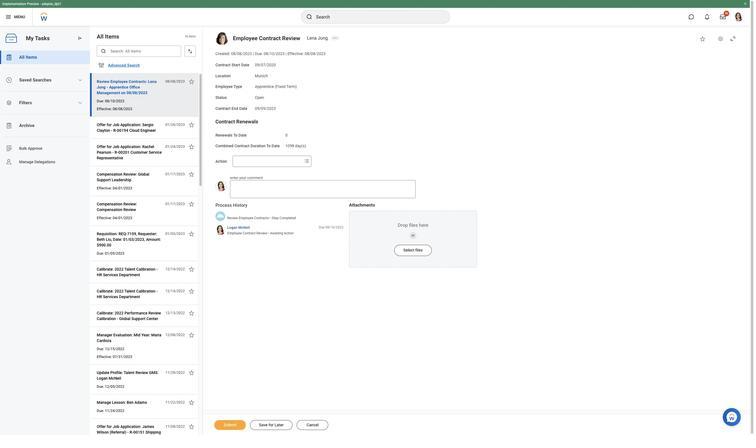 Task type: vqa. For each thing, say whether or not it's contained in the screenshot.


Task type: describe. For each thing, give the bounding box(es) containing it.
r- inside offer for job application: james wilson (referral) - r-00151 shippin
[[130, 431, 133, 435]]

for for save for later
[[269, 423, 274, 428]]

application: for 00151
[[120, 425, 141, 430]]

archive button
[[0, 119, 90, 133]]

calibrate: inside calibrate: 2022 performance review calibration - global support center
[[97, 311, 114, 316]]

department for fourth star image from the top
[[119, 273, 140, 278]]

apprentice (fixed term) element
[[255, 83, 297, 89]]

lena jung
[[307, 35, 328, 41]]

select files
[[404, 248, 423, 253]]

due: 08/10/2023
[[97, 99, 124, 103]]

star image for compensation review: compensation review
[[188, 201, 195, 208]]

5 star image from the top
[[188, 288, 195, 295]]

fullscreen image
[[730, 35, 737, 42]]

0 horizontal spatial action
[[216, 159, 227, 164]]

files
[[416, 248, 423, 253]]

01/17/2023 for compensation review: compensation review
[[165, 202, 185, 206]]

gms:
[[149, 371, 159, 375]]

compensation for review
[[97, 202, 123, 207]]

12/14/2022 for fifth star image from the bottom of the item list element
[[165, 289, 185, 294]]

star image for requisition: req-7159, requester: beth liu, date: 01/03/2023, amount: $900.00
[[188, 231, 195, 238]]

on
[[121, 91, 126, 95]]

adeptai_dpt1
[[42, 2, 61, 6]]

- inside offer for job application: rachel pearson - r-00201 customer service representative
[[112, 150, 114, 155]]

manager
[[97, 333, 112, 338]]

evaluation:
[[113, 333, 133, 338]]

update
[[97, 371, 109, 375]]

jung inside "review employee contracts: lena jung - apprentice office management on 08/08/2023"
[[97, 85, 106, 90]]

my tasks element
[[0, 26, 90, 436]]

all inside button
[[19, 55, 25, 60]]

due: for review employee contracts: lena jung - apprentice office management on 08/08/2023
[[97, 99, 104, 103]]

start
[[232, 63, 240, 67]]

review up the created: 08/08/2023 | due: 08/10/2023 | effective: 08/08/2023
[[282, 35, 300, 42]]

application: for cloud
[[120, 123, 141, 127]]

review inside "review employee contracts: lena jung - apprentice office management on 08/08/2023"
[[97, 79, 110, 84]]

compensation for support
[[97, 172, 123, 177]]

update profile: talent review gms: logan mcneil
[[97, 371, 159, 381]]

logan mcneil
[[227, 226, 250, 230]]

chevron down image
[[78, 101, 83, 105]]

delegations
[[34, 160, 55, 164]]

cloud
[[129, 128, 140, 133]]

type
[[234, 85, 242, 89]]

effective: 07/31/2023
[[97, 355, 132, 359]]

attachments
[[349, 203, 375, 208]]

08/08/2023 inside "review employee contracts: lena jung - apprentice office management on 08/08/2023"
[[127, 91, 148, 95]]

contract up the created: 08/08/2023 | due: 08/10/2023 | effective: 08/08/2023
[[259, 35, 281, 42]]

1 | from the left
[[253, 52, 254, 56]]

compensation review: global support leadership
[[97, 172, 149, 182]]

3 compensation from the top
[[97, 208, 123, 212]]

1 calibrate: from the top
[[97, 267, 114, 272]]

calibrate: 2022 performance review calibration - global support center button
[[97, 310, 162, 323]]

perspective image
[[6, 100, 12, 106]]

– for employee contract review
[[267, 232, 269, 236]]

review employee contracts: lena jung - apprentice office management on 08/08/2023
[[97, 79, 157, 95]]

contract renewals
[[216, 119, 258, 125]]

wilson
[[97, 431, 109, 435]]

transformation import image
[[77, 35, 83, 41]]

manage delegations
[[19, 160, 55, 164]]

review left the awaiting
[[257, 232, 267, 236]]

apprentice inside "review employee contracts: lena jung - apprentice office management on 08/08/2023"
[[109, 85, 128, 90]]

contract end date
[[216, 106, 247, 111]]

all items inside item list element
[[97, 33, 119, 40]]

attachments region
[[349, 203, 477, 268]]

offer for job application: james wilson (referral) - r-00151 shippin button
[[97, 424, 162, 436]]

date for contract end date
[[239, 106, 247, 111]]

30 for 30 items
[[185, 35, 188, 38]]

04/01/2023 for review
[[113, 216, 132, 220]]

due: 01/05/2023
[[97, 252, 124, 256]]

center
[[147, 317, 158, 321]]

saved searches
[[19, 77, 51, 83]]

combined
[[216, 144, 234, 148]]

01/17/2023 for compensation review: global support leadership
[[165, 172, 185, 176]]

office
[[129, 85, 140, 90]]

contract renewals button
[[216, 119, 258, 125]]

services for fifth star image from the bottom of the item list element
[[103, 295, 118, 299]]

Search Workday  search field
[[316, 11, 438, 23]]

requisition: req-7159, requester: beth liu, date: 01/03/2023, amount: $900.00
[[97, 232, 161, 248]]

saved searches button
[[0, 73, 90, 87]]

notifications large image
[[705, 14, 710, 20]]

09/09/2023
[[255, 106, 276, 111]]

support inside calibrate: 2022 performance review calibration - global support center
[[131, 317, 146, 321]]

your
[[239, 176, 247, 180]]

1 vertical spatial talent
[[124, 289, 135, 294]]

clock check image
[[6, 77, 12, 84]]

contract down status
[[216, 106, 231, 111]]

0 vertical spatial jung
[[318, 35, 328, 41]]

calibration for fourth star image from the top
[[136, 267, 155, 272]]

7159,
[[127, 232, 137, 236]]

4 star image from the top
[[188, 266, 195, 273]]

requisition: req-7159, requester: beth liu, date: 01/03/2023, amount: $900.00 button
[[97, 231, 162, 249]]

due: for manage lesson: ben adams
[[97, 409, 104, 413]]

maria
[[151, 333, 161, 338]]

logan inside button
[[227, 226, 238, 230]]

mcneil inside update profile: talent review gms: logan mcneil
[[109, 377, 121, 381]]

leadership
[[112, 178, 131, 182]]

for for offer for job application: james wilson (referral) - r-00151 shippin
[[107, 425, 112, 430]]

offer for job application: sergio clayton - r-00194 cloud engineer button
[[97, 122, 162, 134]]

items inside button
[[26, 55, 37, 60]]

due 08/10/2023
[[319, 226, 344, 230]]

08/10/2023 for due: 08/10/2023
[[105, 99, 124, 103]]

- inside calibrate: 2022 performance review calibration - global support center
[[117, 317, 118, 321]]

requisition:
[[97, 232, 118, 236]]

global inside compensation review: global support leadership
[[138, 172, 149, 177]]

employee contract review
[[233, 35, 300, 42]]

my
[[26, 35, 34, 42]]

1 horizontal spatial apprentice
[[255, 85, 274, 89]]

manage for manage lesson: ben adams
[[97, 401, 111, 405]]

select files button
[[395, 245, 432, 257]]

sort image
[[187, 48, 193, 54]]

lena inside "review employee contracts: lena jung - apprentice office management on 08/08/2023"
[[148, 79, 157, 84]]

2 | from the left
[[286, 52, 287, 56]]

review employee contracts – step completed
[[227, 216, 296, 220]]

2022 for calibrate: 2022 talent calibration - hr services department button for fourth star image from the top
[[115, 267, 124, 272]]

munich element
[[255, 72, 268, 78]]

review inside calibrate: 2022 performance review calibration - global support center
[[149, 311, 161, 316]]

adams
[[135, 401, 147, 405]]

30 for 30
[[725, 12, 729, 15]]

review up logan mcneil at the left of the page
[[227, 216, 238, 220]]

– for review employee contracts
[[269, 216, 271, 220]]

manager evaluation: mid year: maria cardoza button
[[97, 332, 162, 345]]

effective: 08/08/2023
[[97, 107, 132, 111]]

contracts
[[254, 216, 269, 220]]

offer for job application: rachel pearson - r-00201 customer service representative button
[[97, 144, 162, 162]]

renewals to date element
[[286, 130, 288, 138]]

list containing all items
[[0, 51, 90, 169]]

date left 1098
[[272, 144, 280, 148]]

employee's photo (logan mcneil) image
[[216, 181, 227, 192]]

implementation preview -   adeptai_dpt1
[[2, 2, 61, 6]]

0
[[286, 133, 288, 137]]

2 star image from the top
[[188, 122, 195, 128]]

all items button
[[0, 51, 90, 64]]

search
[[127, 63, 140, 68]]

status
[[216, 95, 227, 100]]

due: up contract start date element
[[255, 52, 263, 56]]

update profile: talent review gms: logan mcneil button
[[97, 370, 162, 382]]

employee inside "review employee contracts: lena jung - apprentice office management on 08/08/2023"
[[110, 79, 128, 84]]

process history region
[[216, 203, 344, 238]]

requester:
[[138, 232, 157, 236]]

gear image
[[718, 36, 724, 42]]

manage for manage delegations
[[19, 160, 33, 164]]

contract renewals group
[[216, 118, 739, 149]]

or
[[412, 234, 415, 238]]

calibration inside calibrate: 2022 performance review calibration - global support center
[[97, 317, 116, 321]]

contracts:
[[129, 79, 147, 84]]

mcneil inside button
[[238, 226, 250, 230]]

service
[[149, 150, 162, 155]]

manage delegations link
[[0, 155, 90, 169]]

cancel
[[307, 423, 319, 428]]

offer for offer for job application: james wilson (referral) - r-00151 shippin
[[97, 425, 106, 430]]

date for contract start date
[[241, 63, 249, 67]]

items
[[189, 35, 196, 38]]

employee for employee type
[[216, 85, 233, 89]]

logan inside update profile: talent review gms: logan mcneil
[[97, 377, 108, 381]]

contract down contract end date
[[216, 119, 235, 125]]

sergio
[[142, 123, 154, 127]]

1 horizontal spatial lena
[[307, 35, 317, 41]]

review inside update profile: talent review gms: logan mcneil
[[136, 371, 148, 375]]

beth
[[97, 238, 105, 242]]

04/01/2023 for support
[[113, 186, 132, 191]]



Task type: locate. For each thing, give the bounding box(es) containing it.
advanced search
[[108, 63, 140, 68]]

r- right (referral)
[[130, 431, 133, 435]]

contract start date
[[216, 63, 249, 67]]

2 calibrate: 2022 talent calibration - hr services department from the top
[[97, 289, 158, 299]]

calibrate: 2022 talent calibration - hr services department button up performance
[[97, 288, 162, 301]]

day(s)
[[295, 144, 306, 148]]

1 01/17/2023 from the top
[[165, 172, 185, 176]]

1 calibrate: 2022 talent calibration - hr services department from the top
[[97, 267, 158, 278]]

save for later button
[[250, 421, 293, 431]]

menu button
[[0, 8, 32, 26]]

30 inside item list element
[[185, 35, 188, 38]]

- inside offer for job application: sergio clayton - r-00194 cloud engineer
[[111, 128, 112, 133]]

30 button
[[717, 11, 730, 23]]

2 04/01/2023 from the top
[[113, 216, 132, 220]]

12/13/2022
[[165, 311, 185, 316]]

application: up 00151
[[120, 425, 141, 430]]

offer up wilson
[[97, 425, 106, 430]]

2 2022 from the top
[[115, 289, 124, 294]]

2 vertical spatial calibration
[[97, 317, 116, 321]]

1 vertical spatial calibration
[[136, 289, 155, 294]]

1 horizontal spatial all
[[97, 33, 104, 40]]

0 horizontal spatial lena
[[148, 79, 157, 84]]

0 vertical spatial lena
[[307, 35, 317, 41]]

calibrate: 2022 talent calibration - hr services department button down 01/05/2023
[[97, 266, 162, 279]]

1 effective: 04/01/2023 from the top
[[97, 186, 132, 191]]

review inside compensation review: compensation review
[[123, 208, 136, 212]]

logan down process history
[[227, 226, 238, 230]]

date for renewals to date
[[239, 133, 247, 137]]

open
[[255, 95, 264, 100]]

later
[[275, 423, 284, 428]]

calibrate: 2022 talent calibration - hr services department for fifth star image from the bottom of the item list element
[[97, 289, 158, 299]]

0 vertical spatial –
[[269, 216, 271, 220]]

08/10/2023 up contract start date element
[[264, 52, 285, 56]]

all right clipboard image
[[19, 55, 25, 60]]

due: down management
[[97, 99, 104, 103]]

for up wilson
[[107, 425, 112, 430]]

08/10/2023 right due
[[326, 226, 344, 230]]

req-
[[119, 232, 127, 236]]

combined contract duration to date element
[[286, 141, 306, 149]]

1 hr from the top
[[97, 273, 102, 278]]

2 hr from the top
[[97, 295, 102, 299]]

1 2022 from the top
[[115, 267, 124, 272]]

0 horizontal spatial global
[[119, 317, 131, 321]]

all inside item list element
[[97, 33, 104, 40]]

0 vertical spatial all items
[[97, 33, 119, 40]]

review left gms:
[[136, 371, 148, 375]]

review: inside compensation review: compensation review
[[123, 202, 137, 207]]

0 vertical spatial search image
[[306, 14, 313, 20]]

0 horizontal spatial mcneil
[[109, 377, 121, 381]]

Action field
[[233, 156, 302, 167]]

search image up lena jung
[[306, 14, 313, 20]]

review up center in the left of the page
[[149, 311, 161, 316]]

r- right clayton
[[113, 128, 117, 133]]

search image
[[306, 14, 313, 20], [101, 48, 106, 54]]

1 horizontal spatial renewals
[[236, 119, 258, 125]]

for up clayton
[[107, 123, 112, 127]]

1 star image from the top
[[188, 78, 195, 85]]

effective: 04/01/2023 for support
[[97, 186, 132, 191]]

0 vertical spatial calibrate: 2022 talent calibration - hr services department button
[[97, 266, 162, 279]]

0 vertical spatial action
[[216, 159, 227, 164]]

2 application: from the top
[[120, 145, 141, 149]]

due: for manager evaluation: mid year: maria cardoza
[[97, 347, 104, 352]]

1 vertical spatial action
[[284, 232, 294, 236]]

awaiting
[[270, 232, 283, 236]]

contract end date element
[[255, 103, 276, 111]]

2 vertical spatial 08/10/2023
[[326, 226, 344, 230]]

prompts image
[[303, 158, 310, 165]]

support inside compensation review: global support leadership
[[97, 178, 111, 182]]

0 vertical spatial application:
[[120, 123, 141, 127]]

star image
[[188, 78, 195, 85], [188, 122, 195, 128], [188, 171, 195, 178], [188, 266, 195, 273], [188, 288, 195, 295], [188, 310, 195, 317], [188, 332, 195, 339], [188, 370, 195, 377], [188, 424, 195, 431]]

services down the due: 01/05/2023
[[103, 273, 118, 278]]

compensation up leadership
[[97, 172, 123, 177]]

due: for requisition: req-7159, requester: beth liu, date: 01/03/2023, amount: $900.00
[[97, 252, 104, 256]]

global
[[138, 172, 149, 177], [119, 317, 131, 321]]

job for wilson
[[113, 425, 119, 430]]

1 vertical spatial mcneil
[[109, 377, 121, 381]]

3 star image from the top
[[188, 171, 195, 178]]

12/05/2022
[[105, 385, 124, 389]]

– left the awaiting
[[267, 232, 269, 236]]

1 horizontal spatial logan
[[227, 226, 238, 230]]

1 vertical spatial to
[[267, 144, 271, 148]]

offer for job application: rachel pearson - r-00201 customer service representative
[[97, 145, 162, 160]]

action
[[216, 159, 227, 164], [284, 232, 294, 236]]

for for offer for job application: rachel pearson - r-00201 customer service representative
[[107, 145, 112, 149]]

30 items
[[185, 35, 196, 38]]

2 vertical spatial r-
[[130, 431, 133, 435]]

01/05/2023
[[105, 252, 124, 256]]

01/03/2023
[[165, 232, 185, 236]]

search image inside item list element
[[101, 48, 106, 54]]

location
[[216, 74, 231, 78]]

due: 12/05/2022
[[97, 385, 124, 389]]

employee right employee's photo (lena jung) on the left top of the page
[[233, 35, 258, 42]]

2022 up calibrate: 2022 performance review calibration - global support center
[[115, 289, 124, 294]]

talent
[[124, 267, 135, 272], [124, 289, 135, 294], [124, 371, 135, 375]]

1 vertical spatial 08/10/2023
[[105, 99, 124, 103]]

– left step
[[269, 216, 271, 220]]

1 04/01/2023 from the top
[[113, 186, 132, 191]]

compensation up the requisition:
[[97, 208, 123, 212]]

1 vertical spatial 12/14/2022
[[165, 289, 185, 294]]

renewals up combined
[[216, 133, 233, 137]]

review: inside compensation review: global support leadership
[[123, 172, 137, 177]]

1 services from the top
[[103, 273, 118, 278]]

for right save
[[269, 423, 274, 428]]

calibration for fifth star image from the bottom of the item list element
[[136, 289, 155, 294]]

0 vertical spatial talent
[[124, 267, 135, 272]]

2 calibrate: 2022 talent calibration - hr services department button from the top
[[97, 288, 162, 301]]

1 vertical spatial effective: 04/01/2023
[[97, 216, 132, 220]]

0 vertical spatial offer
[[97, 123, 106, 127]]

cancel button
[[297, 421, 329, 431]]

1 vertical spatial logan
[[97, 377, 108, 381]]

2022 left performance
[[115, 311, 124, 316]]

for for offer for job application: sergio clayton - r-00194 cloud engineer
[[107, 123, 112, 127]]

30 left items
[[185, 35, 188, 38]]

1 horizontal spatial mcneil
[[238, 226, 250, 230]]

0 vertical spatial logan
[[227, 226, 238, 230]]

due: down update
[[97, 385, 104, 389]]

1 horizontal spatial to
[[267, 144, 271, 148]]

0 horizontal spatial manage
[[19, 160, 33, 164]]

1 horizontal spatial 08/10/2023
[[264, 52, 285, 56]]

date right end
[[239, 106, 247, 111]]

to down contract renewals 'button'
[[233, 133, 238, 137]]

2022 for calibrate: 2022 talent calibration - hr services department button for fifth star image from the bottom of the item list element
[[115, 289, 124, 294]]

0 vertical spatial to
[[233, 133, 238, 137]]

1 department from the top
[[119, 273, 140, 278]]

services for fourth star image from the top
[[103, 273, 118, 278]]

3 application: from the top
[[120, 425, 141, 430]]

job up 00194
[[113, 123, 119, 127]]

04/01/2023
[[113, 186, 132, 191], [113, 216, 132, 220]]

2 review: from the top
[[123, 202, 137, 207]]

08/10/2023 for due 08/10/2023
[[326, 226, 344, 230]]

advanced
[[108, 63, 126, 68]]

(fixed
[[275, 85, 286, 89]]

manage down bulk
[[19, 160, 33, 164]]

offer inside offer for job application: sergio clayton - r-00194 cloud engineer
[[97, 123, 106, 127]]

30 inside 30 button
[[725, 12, 729, 15]]

application: up 00201
[[120, 145, 141, 149]]

r- inside offer for job application: sergio clayton - r-00194 cloud engineer
[[113, 128, 117, 133]]

contract inside process history region
[[243, 232, 256, 236]]

pearson
[[97, 150, 111, 155]]

employee down logan mcneil button
[[227, 232, 242, 236]]

2 department from the top
[[119, 295, 140, 299]]

1 12/14/2022 from the top
[[165, 267, 185, 272]]

calibrate: 2022 talent calibration - hr services department up performance
[[97, 289, 158, 299]]

0 vertical spatial calibrate:
[[97, 267, 114, 272]]

7 star image from the top
[[188, 332, 195, 339]]

1 horizontal spatial jung
[[318, 35, 328, 41]]

0 vertical spatial support
[[97, 178, 111, 182]]

04/01/2023 down leadership
[[113, 186, 132, 191]]

created:
[[216, 52, 230, 56]]

1 offer from the top
[[97, 123, 106, 127]]

action bar region
[[203, 415, 750, 436]]

1 horizontal spatial global
[[138, 172, 149, 177]]

review: up leadership
[[123, 172, 137, 177]]

history
[[233, 203, 248, 208]]

1 vertical spatial calibrate:
[[97, 289, 114, 294]]

1 horizontal spatial all items
[[97, 33, 119, 40]]

- inside "review employee contracts: lena jung - apprentice office management on 08/08/2023"
[[107, 85, 108, 90]]

configure image
[[98, 62, 105, 69]]

0 vertical spatial items
[[105, 33, 119, 40]]

1 vertical spatial all items
[[19, 55, 37, 60]]

01/17/2023
[[165, 172, 185, 176], [165, 202, 185, 206]]

apprentice (fixed term)
[[255, 85, 297, 89]]

star image for manage lesson: ben adams
[[188, 400, 195, 406]]

employee up 'on'
[[110, 79, 128, 84]]

department up performance
[[119, 295, 140, 299]]

manage lesson: ben adams
[[97, 401, 147, 405]]

6 star image from the top
[[188, 310, 195, 317]]

calibrate: 2022 talent calibration - hr services department for fourth star image from the top
[[97, 267, 158, 278]]

for inside offer for job application: sergio clayton - r-00194 cloud engineer
[[107, 123, 112, 127]]

offer up the pearson
[[97, 145, 106, 149]]

0 horizontal spatial all
[[19, 55, 25, 60]]

renewals down end
[[236, 119, 258, 125]]

1 vertical spatial –
[[267, 232, 269, 236]]

close environment banner image
[[744, 2, 748, 5]]

0 vertical spatial calibration
[[136, 267, 155, 272]]

1 horizontal spatial manage
[[97, 401, 111, 405]]

compensation
[[97, 172, 123, 177], [97, 202, 123, 207], [97, 208, 123, 212]]

0 vertical spatial compensation
[[97, 172, 123, 177]]

services up calibrate: 2022 performance review calibration - global support center
[[103, 295, 118, 299]]

2 compensation from the top
[[97, 202, 123, 207]]

1 vertical spatial compensation
[[97, 202, 123, 207]]

application: inside offer for job application: james wilson (referral) - r-00151 shippin
[[120, 425, 141, 430]]

application: up cloud
[[120, 123, 141, 127]]

1 vertical spatial all
[[19, 55, 25, 60]]

for up the pearson
[[107, 145, 112, 149]]

manager evaluation: mid year: maria cardoza
[[97, 333, 161, 343]]

1 vertical spatial search image
[[101, 48, 106, 54]]

calibrate: 2022 talent calibration - hr services department button for fourth star image from the top
[[97, 266, 162, 279]]

date up combined contract duration to date
[[239, 133, 247, 137]]

effective: 04/01/2023 for review
[[97, 216, 132, 220]]

search image inside the menu 'banner'
[[306, 14, 313, 20]]

clipboard image
[[6, 54, 12, 61]]

mcneil up "employee contract review – awaiting action"
[[238, 226, 250, 230]]

1 vertical spatial 30
[[185, 35, 188, 38]]

11/28/2022
[[165, 371, 185, 375]]

job for clayton
[[113, 123, 119, 127]]

r- for 00201
[[115, 150, 118, 155]]

employee
[[233, 35, 258, 42], [110, 79, 128, 84], [216, 85, 233, 89], [239, 216, 254, 220], [227, 232, 242, 236]]

cardoza
[[97, 339, 111, 343]]

department down 01/05/2023
[[119, 273, 140, 278]]

09/07/2020
[[255, 63, 276, 67]]

archive
[[19, 123, 35, 128]]

all items inside button
[[19, 55, 37, 60]]

employee's photo (lena jung) image
[[216, 32, 229, 45]]

1 vertical spatial r-
[[115, 150, 118, 155]]

0 vertical spatial services
[[103, 273, 118, 278]]

0 vertical spatial 12/14/2022
[[165, 267, 185, 272]]

due
[[319, 226, 325, 230]]

to right duration
[[267, 144, 271, 148]]

2 calibrate: from the top
[[97, 289, 114, 294]]

00194
[[117, 128, 128, 133]]

0 vertical spatial 30
[[725, 12, 729, 15]]

services
[[103, 273, 118, 278], [103, 295, 118, 299]]

review: for compensation
[[123, 202, 137, 207]]

review employee contracts: lena jung - apprentice office management on 08/08/2023 button
[[97, 78, 162, 96]]

review up 7159,
[[123, 208, 136, 212]]

2 services from the top
[[103, 295, 118, 299]]

0 vertical spatial hr
[[97, 273, 102, 278]]

1 vertical spatial lena
[[148, 79, 157, 84]]

application: inside offer for job application: rachel pearson - r-00201 customer service representative
[[120, 145, 141, 149]]

management
[[97, 91, 120, 95]]

0 vertical spatial department
[[119, 273, 140, 278]]

2 vertical spatial calibrate:
[[97, 311, 114, 316]]

application: for customer
[[120, 145, 141, 149]]

12/14/2022 for fourth star image from the top
[[165, 267, 185, 272]]

0 vertical spatial all
[[97, 33, 104, 40]]

1 vertical spatial 04/01/2023
[[113, 216, 132, 220]]

department
[[119, 273, 140, 278], [119, 295, 140, 299]]

- inside offer for job application: james wilson (referral) - r-00151 shippin
[[127, 431, 129, 435]]

engineer
[[141, 128, 156, 133]]

0 horizontal spatial jung
[[97, 85, 106, 90]]

0 vertical spatial manage
[[19, 160, 33, 164]]

0 horizontal spatial 08/10/2023
[[105, 99, 124, 103]]

item list element
[[90, 26, 203, 436]]

0 vertical spatial renewals
[[236, 119, 258, 125]]

mcneil down profile:
[[109, 377, 121, 381]]

enter your comment
[[230, 176, 263, 180]]

logan
[[227, 226, 238, 230], [97, 377, 108, 381]]

3 calibrate: from the top
[[97, 311, 114, 316]]

1 horizontal spatial support
[[131, 317, 146, 321]]

review: for global
[[123, 172, 137, 177]]

employee down location
[[216, 85, 233, 89]]

1 vertical spatial manage
[[97, 401, 111, 405]]

user plus image
[[6, 159, 12, 166]]

0 horizontal spatial items
[[26, 55, 37, 60]]

2 01/17/2023 from the top
[[165, 202, 185, 206]]

0 vertical spatial job
[[113, 123, 119, 127]]

0 vertical spatial global
[[138, 172, 149, 177]]

0 vertical spatial 08/10/2023
[[264, 52, 285, 56]]

1 vertical spatial review:
[[123, 202, 137, 207]]

date right start
[[241, 63, 249, 67]]

duration
[[251, 144, 266, 148]]

compensation review: compensation review
[[97, 202, 137, 212]]

due: 12/15/2022
[[97, 347, 124, 352]]

lena jung element
[[307, 35, 331, 41]]

select
[[404, 248, 415, 253]]

hr for fifth star image from the bottom of the item list element
[[97, 295, 102, 299]]

chevron down image
[[78, 78, 83, 82]]

search image up configure image
[[101, 48, 106, 54]]

liu,
[[106, 238, 112, 242]]

performance
[[125, 311, 148, 316]]

2 vertical spatial 2022
[[115, 311, 124, 316]]

action inside process history region
[[284, 232, 294, 236]]

calibrate: 2022 talent calibration - hr services department down 01/05/2023
[[97, 267, 158, 278]]

job inside offer for job application: sergio clayton - r-00194 cloud engineer
[[113, 123, 119, 127]]

step
[[272, 216, 279, 220]]

tasks
[[35, 35, 50, 42]]

07/31/2023
[[113, 355, 132, 359]]

3 2022 from the top
[[115, 311, 124, 316]]

offer inside offer for job application: james wilson (referral) - r-00151 shippin
[[97, 425, 106, 430]]

1 vertical spatial job
[[113, 145, 119, 149]]

job for pearson
[[113, 145, 119, 149]]

compensation inside compensation review: global support leadership
[[97, 172, 123, 177]]

compensation down leadership
[[97, 202, 123, 207]]

comment
[[247, 176, 263, 180]]

08/10/2023
[[264, 52, 285, 56], [105, 99, 124, 103], [326, 226, 344, 230]]

1 vertical spatial services
[[103, 295, 118, 299]]

contract down renewals to date
[[235, 144, 250, 148]]

2 12/14/2022 from the top
[[165, 289, 185, 294]]

clipboard image
[[6, 122, 12, 129]]

offer
[[97, 123, 106, 127], [97, 145, 106, 149], [97, 425, 106, 430]]

12/08/2022
[[165, 333, 185, 337]]

2022 inside calibrate: 2022 performance review calibration - global support center
[[115, 311, 124, 316]]

submit button
[[214, 421, 246, 431]]

global inside calibrate: 2022 performance review calibration - global support center
[[119, 317, 131, 321]]

Search: All Items text field
[[97, 46, 181, 57]]

1 vertical spatial renewals
[[216, 133, 233, 137]]

employee for employee contract review – awaiting action
[[227, 232, 242, 236]]

1 horizontal spatial 30
[[725, 12, 729, 15]]

offer inside offer for job application: rachel pearson - r-00201 customer service representative
[[97, 145, 106, 149]]

star image
[[700, 35, 706, 42], [188, 144, 195, 150], [188, 201, 195, 208], [188, 231, 195, 238], [188, 400, 195, 406]]

3 offer from the top
[[97, 425, 106, 430]]

1 application: from the top
[[120, 123, 141, 127]]

08/10/2023 inside item list element
[[105, 99, 124, 103]]

employee for employee contract review
[[233, 35, 258, 42]]

job up 00201
[[113, 145, 119, 149]]

calibrate: 2022 performance review calibration - global support center
[[97, 311, 161, 321]]

0 vertical spatial review:
[[123, 172, 137, 177]]

james
[[142, 425, 154, 430]]

created: 08/08/2023 | due: 08/10/2023 | effective: 08/08/2023
[[216, 52, 326, 56]]

justify image
[[5, 14, 12, 20]]

action right the awaiting
[[284, 232, 294, 236]]

job up (referral)
[[113, 425, 119, 430]]

2022 for calibrate: 2022 performance review calibration - global support center button
[[115, 311, 124, 316]]

rachel
[[142, 145, 154, 149]]

due: for update profile: talent review gms: logan mcneil
[[97, 385, 104, 389]]

global down the customer
[[138, 172, 149, 177]]

menu banner
[[0, 0, 750, 26]]

implementation
[[2, 2, 26, 6]]

1 horizontal spatial |
[[286, 52, 287, 56]]

open element
[[255, 94, 264, 100]]

logan down update
[[97, 377, 108, 381]]

r- up representative
[[115, 150, 118, 155]]

application: inside offer for job application: sergio clayton - r-00194 cloud engineer
[[120, 123, 141, 127]]

offer for offer for job application: rachel pearson - r-00201 customer service representative
[[97, 145, 106, 149]]

2 vertical spatial application:
[[120, 425, 141, 430]]

calibrate: 2022 talent calibration - hr services department button
[[97, 266, 162, 279], [97, 288, 162, 301]]

manage inside button
[[97, 401, 111, 405]]

job inside offer for job application: james wilson (referral) - r-00151 shippin
[[113, 425, 119, 430]]

11/24/2022
[[105, 409, 124, 413]]

due: left 11/24/2022
[[97, 409, 104, 413]]

r- for 00194
[[113, 128, 117, 133]]

amount:
[[146, 238, 161, 242]]

2 effective: 04/01/2023 from the top
[[97, 216, 132, 220]]

global down performance
[[119, 317, 131, 321]]

contract up location
[[216, 63, 231, 67]]

for inside offer for job application: rachel pearson - r-00201 customer service representative
[[107, 145, 112, 149]]

employee up logan mcneil at the left of the page
[[239, 216, 254, 220]]

effective: 04/01/2023 down compensation review: compensation review
[[97, 216, 132, 220]]

08/08/2023
[[231, 52, 252, 56], [305, 52, 326, 56], [165, 79, 185, 84], [127, 91, 148, 95], [113, 107, 132, 111]]

inbox large image
[[721, 14, 726, 20]]

04/01/2023 down compensation review: compensation review
[[113, 216, 132, 220]]

manage up due: 11/24/2022
[[97, 401, 111, 405]]

talent inside update profile: talent review gms: logan mcneil
[[124, 371, 135, 375]]

hr
[[97, 273, 102, 278], [97, 295, 102, 299]]

department for fifth star image from the bottom of the item list element
[[119, 295, 140, 299]]

offer for offer for job application: sergio clayton - r-00194 cloud engineer
[[97, 123, 106, 127]]

2 offer from the top
[[97, 145, 106, 149]]

0 vertical spatial 2022
[[115, 267, 124, 272]]

action down combined
[[216, 159, 227, 164]]

logan mcneil button
[[227, 225, 250, 230]]

1 vertical spatial items
[[26, 55, 37, 60]]

due: down the cardoza
[[97, 347, 104, 352]]

1 review: from the top
[[123, 172, 137, 177]]

1 vertical spatial 2022
[[115, 289, 124, 294]]

support down performance
[[131, 317, 146, 321]]

1 vertical spatial calibrate: 2022 talent calibration - hr services department button
[[97, 288, 162, 301]]

list
[[0, 51, 90, 169]]

r- inside offer for job application: rachel pearson - r-00201 customer service representative
[[115, 150, 118, 155]]

bulk approve
[[19, 146, 42, 151]]

0 vertical spatial effective: 04/01/2023
[[97, 186, 132, 191]]

save
[[259, 423, 268, 428]]

apprentice up 'on'
[[109, 85, 128, 90]]

munich
[[255, 74, 268, 78]]

employee type
[[216, 85, 242, 89]]

rename image
[[6, 145, 12, 152]]

calibration
[[136, 267, 155, 272], [136, 289, 155, 294], [97, 317, 116, 321]]

1 compensation from the top
[[97, 172, 123, 177]]

all right transformation import icon
[[97, 33, 104, 40]]

- inside the menu 'banner'
[[40, 2, 41, 6]]

2 vertical spatial job
[[113, 425, 119, 430]]

2022 down 01/05/2023
[[115, 267, 124, 272]]

00151
[[133, 431, 145, 435]]

calibrate: 2022 talent calibration - hr services department button for fifth star image from the bottom of the item list element
[[97, 288, 162, 301]]

0 horizontal spatial |
[[253, 52, 254, 56]]

job
[[113, 123, 119, 127], [113, 145, 119, 149], [113, 425, 119, 430]]

preview
[[27, 2, 39, 6]]

contract start date element
[[255, 59, 276, 68]]

0 horizontal spatial 30
[[185, 35, 188, 38]]

manage lesson: ben adams button
[[97, 400, 149, 406]]

contract down logan mcneil button
[[243, 232, 256, 236]]

30
[[725, 12, 729, 15], [185, 35, 188, 38]]

30 left profile logan mcneil image
[[725, 12, 729, 15]]

manage inside list
[[19, 160, 33, 164]]

items inside item list element
[[105, 33, 119, 40]]

0 horizontal spatial to
[[233, 133, 238, 137]]

1 calibrate: 2022 talent calibration - hr services department button from the top
[[97, 266, 162, 279]]

for inside button
[[269, 423, 274, 428]]

0 horizontal spatial support
[[97, 178, 111, 182]]

offer up clayton
[[97, 123, 106, 127]]

1 vertical spatial offer
[[97, 145, 106, 149]]

3 job from the top
[[113, 425, 119, 430]]

jung
[[318, 35, 328, 41], [97, 85, 106, 90]]

due: down $900.00
[[97, 252, 104, 256]]

1 job from the top
[[113, 123, 119, 127]]

9 star image from the top
[[188, 424, 195, 431]]

effective: 04/01/2023 down leadership
[[97, 186, 132, 191]]

1 vertical spatial department
[[119, 295, 140, 299]]

2 vertical spatial offer
[[97, 425, 106, 430]]

apprentice down munich
[[255, 85, 274, 89]]

08/10/2023 inside process history region
[[326, 226, 344, 230]]

08/10/2023 up effective: 08/08/2023 at left top
[[105, 99, 124, 103]]

profile logan mcneil image
[[735, 12, 744, 23]]

hr for fourth star image from the top
[[97, 273, 102, 278]]

2 job from the top
[[113, 145, 119, 149]]

1 vertical spatial support
[[131, 317, 146, 321]]

review up management
[[97, 79, 110, 84]]

support left leadership
[[97, 178, 111, 182]]

2 vertical spatial compensation
[[97, 208, 123, 212]]

8 star image from the top
[[188, 370, 195, 377]]

job inside offer for job application: rachel pearson - r-00201 customer service representative
[[113, 145, 119, 149]]

review: down leadership
[[123, 202, 137, 207]]

1 vertical spatial jung
[[97, 85, 106, 90]]

menu
[[14, 15, 25, 19]]

0 horizontal spatial renewals
[[216, 133, 233, 137]]

for inside offer for job application: james wilson (referral) - r-00151 shippin
[[107, 425, 112, 430]]

enter your comment text field
[[230, 181, 416, 199]]



